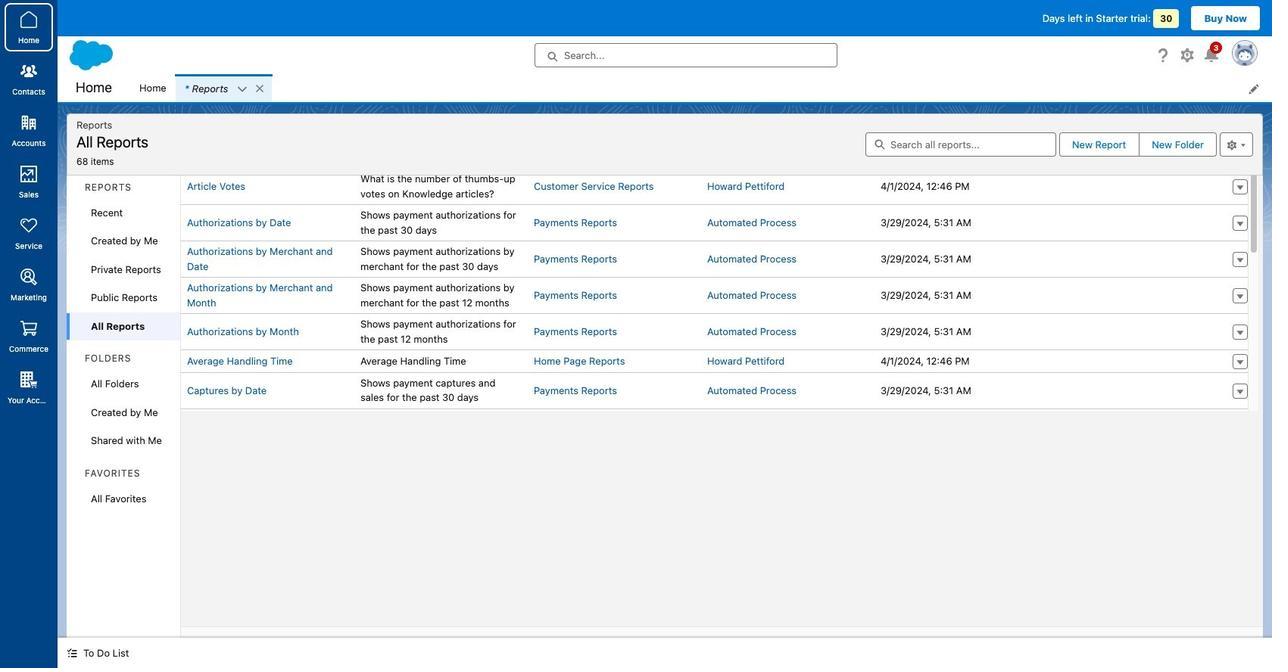 Task type: describe. For each thing, give the bounding box(es) containing it.
Search all reports... text field
[[866, 132, 1057, 157]]

0 horizontal spatial text default image
[[67, 649, 77, 659]]



Task type: locate. For each thing, give the bounding box(es) containing it.
text default image
[[255, 83, 265, 94]]

0 vertical spatial text default image
[[237, 84, 248, 95]]

1 vertical spatial text default image
[[67, 649, 77, 659]]

list
[[130, 74, 1272, 102]]

list item
[[176, 74, 272, 102]]

text default image
[[237, 84, 248, 95], [67, 649, 77, 659]]

1 horizontal spatial text default image
[[237, 84, 248, 95]]

cell
[[1048, 168, 1222, 205], [1048, 205, 1222, 241], [1048, 241, 1222, 277], [1048, 277, 1222, 314], [1048, 314, 1222, 350], [1048, 350, 1222, 373], [1048, 373, 1222, 409], [354, 409, 528, 460], [528, 409, 701, 460], [701, 409, 875, 460], [875, 409, 1048, 460], [1048, 409, 1222, 460], [1222, 409, 1259, 460]]



Task type: vqa. For each thing, say whether or not it's contained in the screenshot.
group
no



